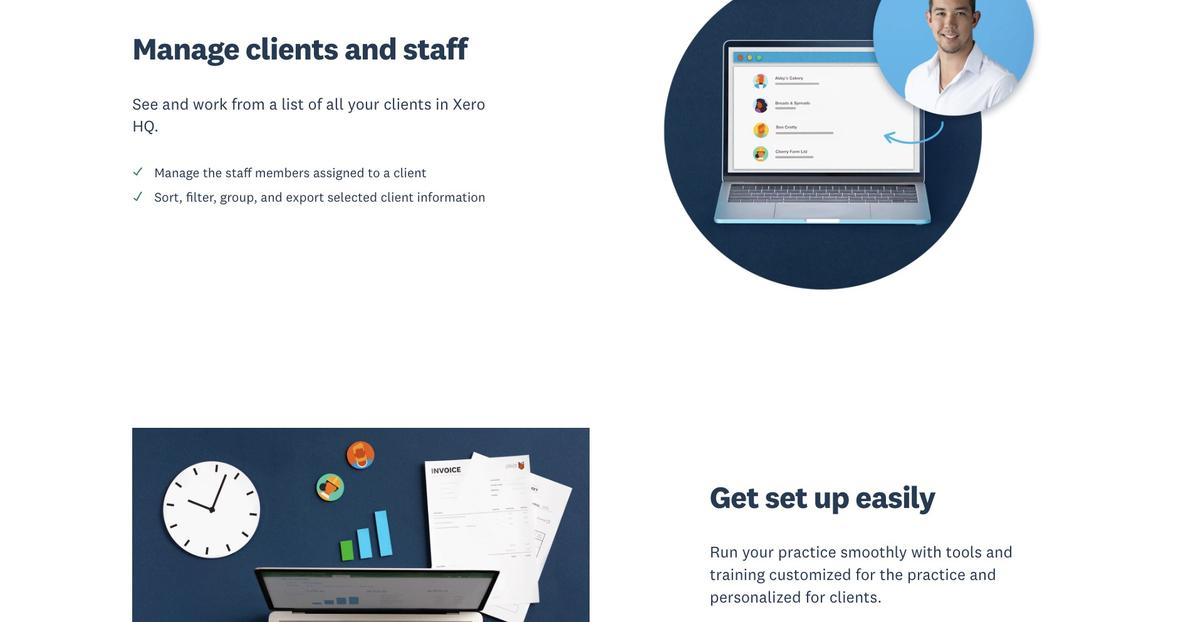 Task type: describe. For each thing, give the bounding box(es) containing it.
up
[[814, 478, 850, 516]]

customized
[[770, 565, 852, 585]]

in
[[436, 94, 449, 114]]

filter,
[[186, 189, 217, 206]]

0 vertical spatial staff
[[403, 30, 468, 68]]

included image
[[132, 166, 144, 177]]

0 horizontal spatial for
[[806, 587, 826, 607]]

clients.
[[830, 587, 882, 607]]

group,
[[220, 189, 258, 206]]

and inside the see and work from a list of all your clients in xero hq.
[[162, 94, 189, 114]]

export
[[286, 189, 324, 206]]

work
[[193, 94, 228, 114]]

manage clients and staff
[[132, 30, 468, 68]]

sort,
[[154, 189, 183, 206]]

a list of all an accounting practice's clients displays on a laptop. image
[[614, 0, 1071, 306]]

manage for manage clients and staff
[[132, 30, 239, 68]]

tools
[[947, 542, 983, 562]]

0 horizontal spatial practice
[[778, 542, 837, 562]]

0 vertical spatial clients
[[246, 30, 338, 68]]

your inside run your practice smoothly with tools and training customized for the practice and personalized for clients.
[[743, 542, 774, 562]]

1 vertical spatial client
[[381, 189, 414, 206]]

hq.
[[132, 116, 159, 136]]

a inside the see and work from a list of all your clients in xero hq.
[[269, 94, 278, 114]]

sort, filter, group, and export selected client information
[[154, 189, 486, 206]]

get
[[710, 478, 759, 516]]

members
[[255, 164, 310, 181]]



Task type: locate. For each thing, give the bounding box(es) containing it.
set
[[765, 478, 808, 516]]

see and work from a list of all your clients in xero hq.
[[132, 94, 486, 136]]

run
[[710, 542, 739, 562]]

and
[[345, 30, 397, 68], [162, 94, 189, 114], [261, 189, 283, 206], [987, 542, 1013, 562], [970, 565, 997, 585]]

information
[[417, 189, 486, 206]]

the
[[203, 164, 222, 181], [880, 565, 904, 585]]

included image
[[132, 191, 144, 202]]

for down customized
[[806, 587, 826, 607]]

1 horizontal spatial for
[[856, 565, 876, 585]]

1 vertical spatial practice
[[908, 565, 966, 585]]

client
[[394, 164, 427, 181], [381, 189, 414, 206]]

your inside the see and work from a list of all your clients in xero hq.
[[348, 94, 380, 114]]

to
[[368, 164, 380, 181]]

1 horizontal spatial the
[[880, 565, 904, 585]]

0 horizontal spatial clients
[[246, 30, 338, 68]]

1 horizontal spatial clients
[[384, 94, 432, 114]]

0 horizontal spatial the
[[203, 164, 222, 181]]

personalized
[[710, 587, 802, 607]]

0 vertical spatial a
[[269, 94, 278, 114]]

manage
[[132, 30, 239, 68], [154, 164, 200, 181]]

0 vertical spatial for
[[856, 565, 876, 585]]

1 vertical spatial the
[[880, 565, 904, 585]]

0 vertical spatial manage
[[132, 30, 239, 68]]

1 horizontal spatial practice
[[908, 565, 966, 585]]

clients
[[246, 30, 338, 68], [384, 94, 432, 114]]

manage up "work" in the top of the page
[[132, 30, 239, 68]]

from
[[232, 94, 265, 114]]

0 vertical spatial client
[[394, 164, 427, 181]]

1 horizontal spatial your
[[743, 542, 774, 562]]

1 vertical spatial a
[[384, 164, 390, 181]]

a left the list
[[269, 94, 278, 114]]

practice down with
[[908, 565, 966, 585]]

manage the staff members assigned to a client
[[154, 164, 427, 181]]

manage for manage the staff members assigned to a client
[[154, 164, 200, 181]]

clients left "in"
[[384, 94, 432, 114]]

your up training
[[743, 542, 774, 562]]

clients inside the see and work from a list of all your clients in xero hq.
[[384, 94, 432, 114]]

xero
[[453, 94, 486, 114]]

practice up customized
[[778, 542, 837, 562]]

1 vertical spatial staff
[[226, 164, 252, 181]]

for
[[856, 565, 876, 585], [806, 587, 826, 607]]

0 horizontal spatial staff
[[226, 164, 252, 181]]

of
[[308, 94, 322, 114]]

run your practice smoothly with tools and training customized for the practice and personalized for clients.
[[710, 542, 1013, 607]]

a right to
[[384, 164, 390, 181]]

smoothly
[[841, 542, 908, 562]]

1 vertical spatial manage
[[154, 164, 200, 181]]

easily
[[856, 478, 936, 516]]

a
[[269, 94, 278, 114], [384, 164, 390, 181]]

your
[[348, 94, 380, 114], [743, 542, 774, 562]]

clients up the list
[[246, 30, 338, 68]]

staff up group,
[[226, 164, 252, 181]]

all
[[326, 94, 344, 114]]

1 vertical spatial for
[[806, 587, 826, 607]]

staff
[[403, 30, 468, 68], [226, 164, 252, 181]]

your right all
[[348, 94, 380, 114]]

the down smoothly
[[880, 565, 904, 585]]

staff up "in"
[[403, 30, 468, 68]]

assigned
[[313, 164, 365, 181]]

0 vertical spatial practice
[[778, 542, 837, 562]]

list
[[282, 94, 304, 114]]

1 vertical spatial your
[[743, 542, 774, 562]]

1 horizontal spatial staff
[[403, 30, 468, 68]]

get set up easily
[[710, 478, 936, 516]]

0 horizontal spatial your
[[348, 94, 380, 114]]

0 vertical spatial your
[[348, 94, 380, 114]]

0 horizontal spatial a
[[269, 94, 278, 114]]

with
[[912, 542, 943, 562]]

training
[[710, 565, 766, 585]]

client right selected
[[381, 189, 414, 206]]

1 vertical spatial clients
[[384, 94, 432, 114]]

manage up sort,
[[154, 164, 200, 181]]

the up filter,
[[203, 164, 222, 181]]

selected
[[328, 189, 378, 206]]

the inside run your practice smoothly with tools and training customized for the practice and personalized for clients.
[[880, 565, 904, 585]]

client right to
[[394, 164, 427, 181]]

for down smoothly
[[856, 565, 876, 585]]

1 horizontal spatial a
[[384, 164, 390, 181]]

0 vertical spatial the
[[203, 164, 222, 181]]

practice
[[778, 542, 837, 562], [908, 565, 966, 585]]

see
[[132, 94, 158, 114]]



Task type: vqa. For each thing, say whether or not it's contained in the screenshot.
A Xero user decorating a cake with blue icing. Social proof badges surrounding the circular image.
no



